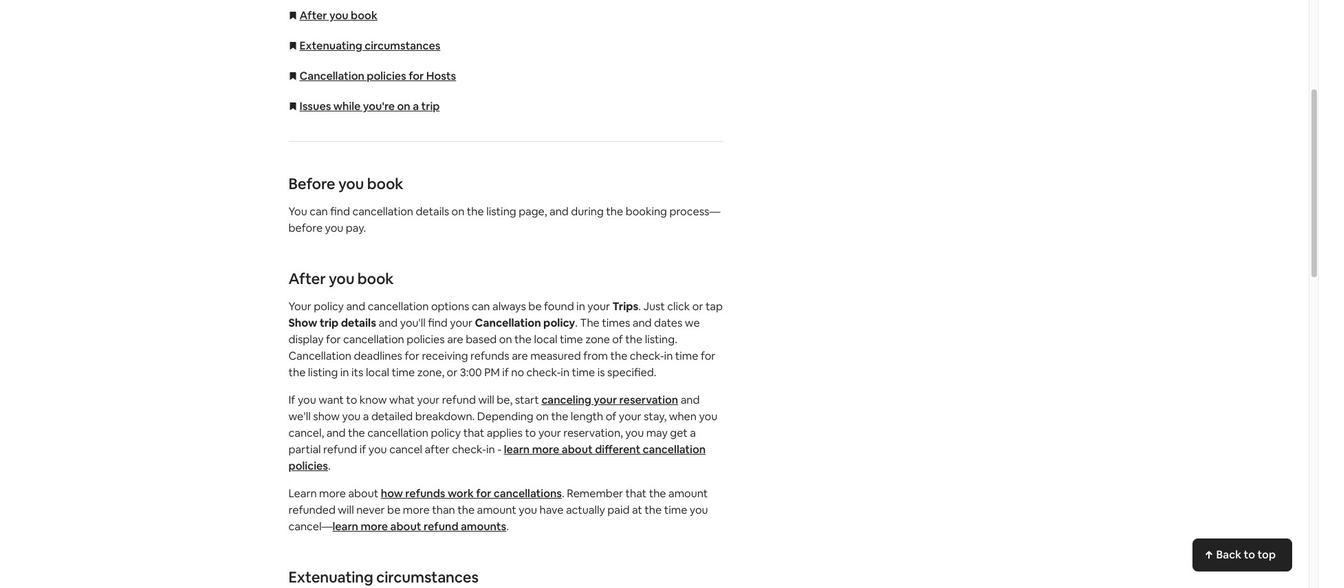 Task type: describe. For each thing, give the bounding box(es) containing it.
booking
[[626, 204, 668, 219]]

1 horizontal spatial are
[[512, 349, 528, 363]]

and up deadlines
[[346, 299, 366, 314]]

about for refund
[[391, 520, 422, 534]]

can inside your policy and cancellation options can always be found in your trips . just click or tap show trip details and you'll find your cancellation policy
[[472, 299, 490, 314]]

we
[[685, 316, 700, 330]]

0 vertical spatial to
[[346, 393, 357, 407]]

breakdown.
[[415, 409, 475, 424]]

receiving
[[422, 349, 468, 363]]

how
[[381, 487, 403, 501]]

. for . remember that the amount refunded will never be more than the amount you have actually paid at the time you cancel—
[[562, 487, 565, 501]]

we'll
[[289, 409, 311, 424]]

tap
[[706, 299, 723, 314]]

cancellation inside ". the times and dates we display for cancellation policies are based on the local time zone of the listing. cancellation deadlines for receiving refunds are measured from the check-in time for the listing in its local time zone, or 3:00 pm if no check-in time is specified."
[[343, 332, 404, 347]]

get
[[671, 426, 688, 440]]

what
[[390, 393, 415, 407]]

. remember that the amount refunded will never be more than the amount you have actually paid at the time you cancel—
[[289, 487, 709, 534]]

. for .
[[328, 459, 331, 473]]

after
[[425, 443, 450, 457]]

refunds inside ". the times and dates we display for cancellation policies are based on the local time zone of the listing. cancellation deadlines for receiving refunds are measured from the check-in time for the listing in its local time zone, or 3:00 pm if no check-in time is specified."
[[471, 349, 510, 363]]

the down your policy and cancellation options can always be found in your trips . just click or tap show trip details and you'll find your cancellation policy at the bottom
[[515, 332, 532, 347]]

in inside your policy and cancellation options can always be found in your trips . just click or tap show trip details and you'll find your cancellation policy
[[577, 299, 586, 314]]

you right at
[[690, 503, 709, 518]]

1 horizontal spatial amount
[[669, 487, 708, 501]]

after you book link
[[289, 8, 378, 23]]

cancellation inside ". the times and dates we display for cancellation policies are based on the local time zone of the listing. cancellation deadlines for receiving refunds are measured from the check-in time for the listing in its local time zone, or 3:00 pm if no check-in time is specified."
[[289, 349, 352, 363]]

cancel—
[[289, 520, 333, 534]]

. inside your policy and cancellation options can always be found in your trips . just click or tap show trip details and you'll find your cancellation policy
[[639, 299, 641, 314]]

issues while you're on a trip link
[[289, 99, 440, 114]]

you
[[289, 204, 307, 219]]

pm
[[485, 365, 500, 380]]

-
[[498, 443, 502, 457]]

1 vertical spatial extenuating
[[289, 568, 373, 587]]

0 vertical spatial extenuating
[[300, 39, 363, 53]]

time down listing. on the bottom of the page
[[676, 349, 699, 363]]

the up specified.
[[611, 349, 628, 363]]

the up if
[[289, 365, 306, 380]]

click
[[668, 299, 690, 314]]

find inside your policy and cancellation options can always be found in your trips . just click or tap show trip details and you'll find your cancellation policy
[[428, 316, 448, 330]]

cancellation policies for hosts link
[[289, 69, 456, 83]]

and inside you can find cancellation details on the listing page, and during the booking process— before you pay.
[[550, 204, 569, 219]]

2 vertical spatial book
[[358, 269, 394, 288]]

is
[[598, 365, 605, 380]]

depending
[[478, 409, 534, 424]]

0 vertical spatial circumstances
[[365, 39, 441, 53]]

about for different
[[562, 443, 593, 457]]

while
[[334, 99, 361, 114]]

1 vertical spatial book
[[367, 174, 404, 193]]

work
[[448, 487, 474, 501]]

0 vertical spatial will
[[479, 393, 495, 407]]

. down cancellations on the bottom of page
[[507, 520, 509, 534]]

1 horizontal spatial policies
[[367, 69, 407, 83]]

issues
[[300, 99, 331, 114]]

more for different
[[532, 443, 560, 457]]

be inside your policy and cancellation options can always be found in your trips . just click or tap show trip details and you'll find your cancellation policy
[[529, 299, 542, 314]]

on inside you can find cancellation details on the listing page, and during the booking process— before you pay.
[[452, 204, 465, 219]]

for right work
[[476, 487, 492, 501]]

you right before
[[339, 174, 364, 193]]

your down the options
[[450, 316, 473, 330]]

if inside ". the times and dates we display for cancellation policies are based on the local time zone of the listing. cancellation deadlines for receiving refunds are measured from the check-in time for the listing in its local time zone, or 3:00 pm if no check-in time is specified."
[[503, 365, 509, 380]]

your down the canceling
[[539, 426, 561, 440]]

before
[[289, 221, 323, 235]]

you're
[[363, 99, 395, 114]]

your policy and cancellation options can always be found in your trips . just click or tap show trip details and you'll find your cancellation policy
[[289, 299, 723, 330]]

show
[[289, 316, 318, 330]]

cancel,
[[289, 426, 324, 440]]

you down 'pay.'
[[329, 269, 355, 288]]

pay.
[[346, 221, 366, 235]]

want
[[319, 393, 344, 407]]

you up extenuating circumstances link
[[330, 8, 349, 23]]

0 vertical spatial book
[[351, 8, 378, 23]]

cancellation inside your policy and cancellation options can always be found in your trips . just click or tap show trip details and you'll find your cancellation policy
[[475, 316, 541, 330]]

your up the on the left bottom of page
[[588, 299, 611, 314]]

found
[[544, 299, 574, 314]]

0 vertical spatial are
[[447, 332, 464, 347]]

policy inside and we'll show you a detailed breakdown. depending on the length of your stay, when you cancel, and the cancellation policy that applies to your reservation, you may get a partial refund if you cancel after check-in -
[[431, 426, 461, 440]]

if
[[289, 393, 296, 407]]

back to top
[[1217, 548, 1277, 562]]

on inside ". the times and dates we display for cancellation policies are based on the local time zone of the listing. cancellation deadlines for receiving refunds are measured from the check-in time for the listing in its local time zone, or 3:00 pm if no check-in time is specified."
[[500, 332, 512, 347]]

if inside and we'll show you a detailed breakdown. depending on the length of your stay, when you cancel, and the cancellation policy that applies to your reservation, you may get a partial refund if you cancel after check-in -
[[360, 443, 366, 457]]

0 vertical spatial after
[[300, 8, 327, 23]]

policies inside ". the times and dates we display for cancellation policies are based on the local time zone of the listing. cancellation deadlines for receiving refunds are measured from the check-in time for the listing in its local time zone, or 3:00 pm if no check-in time is specified."
[[407, 332, 445, 347]]

2 horizontal spatial policy
[[544, 316, 576, 330]]

in down measured
[[561, 365, 570, 380]]

length
[[571, 409, 604, 424]]

learn for different
[[504, 443, 530, 457]]

you right if
[[298, 393, 316, 407]]

be inside . remember that the amount refunded will never be more than the amount you have actually paid at the time you cancel—
[[388, 503, 401, 518]]

start
[[515, 393, 539, 407]]

the left page,
[[467, 204, 484, 219]]

or inside ". the times and dates we display for cancellation policies are based on the local time zone of the listing. cancellation deadlines for receiving refunds are measured from the check-in time for the listing in its local time zone, or 3:00 pm if no check-in time is specified."
[[447, 365, 458, 380]]

details inside your policy and cancellation options can always be found in your trips . just click or tap show trip details and you'll find your cancellation policy
[[341, 316, 376, 330]]

listing.
[[645, 332, 678, 347]]

1 vertical spatial circumstances
[[377, 568, 479, 587]]

the down "may"
[[649, 487, 667, 501]]

learn more about refund amounts link
[[333, 520, 507, 534]]

zone
[[586, 332, 610, 347]]

have
[[540, 503, 564, 518]]

for down tap
[[701, 349, 716, 363]]

cancellations
[[494, 487, 562, 501]]

display
[[289, 332, 324, 347]]

than
[[432, 503, 455, 518]]

cancellation inside you can find cancellation details on the listing page, and during the booking process— before you pay.
[[353, 204, 414, 219]]

know
[[360, 393, 387, 407]]

your down reservation
[[619, 409, 642, 424]]

0 vertical spatial after you book
[[300, 8, 378, 23]]

details inside you can find cancellation details on the listing page, and during the booking process— before you pay.
[[416, 204, 449, 219]]

more for refund
[[361, 520, 388, 534]]

just
[[644, 299, 665, 314]]

based
[[466, 332, 497, 347]]

will inside . remember that the amount refunded will never be more than the amount you have actually paid at the time you cancel—
[[338, 503, 354, 518]]

learn more about how refunds work for cancellations
[[289, 487, 562, 501]]

canceling
[[542, 393, 592, 407]]

1 vertical spatial extenuating circumstances
[[289, 568, 479, 587]]

amounts
[[461, 520, 507, 534]]

and up when
[[681, 393, 700, 407]]

that inside . remember that the amount refunded will never be more than the amount you have actually paid at the time you cancel—
[[626, 487, 647, 501]]

extenuating circumstances link
[[289, 39, 441, 53]]

issues while you're on a trip
[[300, 99, 440, 114]]

may
[[647, 426, 668, 440]]

back
[[1217, 548, 1242, 562]]

time left zone,
[[392, 365, 415, 380]]

before you book
[[289, 174, 404, 193]]

0 vertical spatial check-
[[630, 349, 665, 363]]

time left is
[[572, 365, 595, 380]]

3:00
[[460, 365, 482, 380]]

1 vertical spatial check-
[[527, 365, 561, 380]]

dates
[[655, 316, 683, 330]]

no
[[512, 365, 524, 380]]

. the times and dates we display for cancellation policies are based on the local time zone of the listing. cancellation deadlines for receiving refunds are measured from the check-in time for the listing in its local time zone, or 3:00 pm if no check-in time is specified.
[[289, 316, 716, 380]]

1 vertical spatial after
[[289, 269, 326, 288]]

in inside and we'll show you a detailed breakdown. depending on the length of your stay, when you cancel, and the cancellation policy that applies to your reservation, you may get a partial refund if you cancel after check-in -
[[487, 443, 495, 457]]

applies
[[487, 426, 523, 440]]

cancellation inside and we'll show you a detailed breakdown. depending on the length of your stay, when you cancel, and the cancellation policy that applies to your reservation, you may get a partial refund if you cancel after check-in -
[[368, 426, 429, 440]]

specified.
[[608, 365, 657, 380]]

to inside button
[[1245, 548, 1256, 562]]

learn more about different cancellation policies link
[[289, 443, 706, 473]]

never
[[357, 503, 385, 518]]

the right during
[[607, 204, 624, 219]]

page,
[[519, 204, 547, 219]]



Task type: vqa. For each thing, say whether or not it's contained in the screenshot.
bottom Of
yes



Task type: locate. For each thing, give the bounding box(es) containing it.
0 horizontal spatial are
[[447, 332, 464, 347]]

you left cancel
[[369, 443, 387, 457]]

if left no
[[503, 365, 509, 380]]

in down listing. on the bottom of the page
[[665, 349, 673, 363]]

2 vertical spatial check-
[[452, 443, 487, 457]]

refund inside and we'll show you a detailed breakdown. depending on the length of your stay, when you cancel, and the cancellation policy that applies to your reservation, you may get a partial refund if you cancel after check-in -
[[324, 443, 357, 457]]

for right display
[[326, 332, 341, 347]]

find up 'pay.'
[[331, 204, 350, 219]]

a for you
[[363, 409, 369, 424]]

will left never
[[338, 503, 354, 518]]

1 vertical spatial refunds
[[406, 487, 446, 501]]

0 vertical spatial policy
[[314, 299, 344, 314]]

2 horizontal spatial about
[[562, 443, 593, 457]]

about down the reservation,
[[562, 443, 593, 457]]

for left hosts
[[409, 69, 424, 83]]

more down never
[[361, 520, 388, 534]]

cancellation down 'get'
[[643, 443, 706, 457]]

of inside and we'll show you a detailed breakdown. depending on the length of your stay, when you cancel, and the cancellation policy that applies to your reservation, you may get a partial refund if you cancel after check-in -
[[606, 409, 617, 424]]

refund right partial
[[324, 443, 357, 457]]

policies inside 'learn more about different cancellation policies'
[[289, 459, 328, 473]]

1 vertical spatial refund
[[324, 443, 357, 457]]

find down the options
[[428, 316, 448, 330]]

more up the learn more about refund amounts "link" at the left bottom of page
[[403, 503, 430, 518]]

0 horizontal spatial about
[[349, 487, 379, 501]]

measured
[[531, 349, 581, 363]]

. left just
[[639, 299, 641, 314]]

deadlines
[[354, 349, 403, 363]]

cancellation up deadlines
[[343, 332, 404, 347]]

you right when
[[700, 409, 718, 424]]

after up extenuating circumstances link
[[300, 8, 327, 23]]

be,
[[497, 393, 513, 407]]

2 vertical spatial to
[[1245, 548, 1256, 562]]

1 horizontal spatial learn
[[504, 443, 530, 457]]

1 vertical spatial local
[[366, 365, 390, 380]]

0 vertical spatial that
[[464, 426, 485, 440]]

1 horizontal spatial that
[[626, 487, 647, 501]]

that left applies
[[464, 426, 485, 440]]

1 horizontal spatial policy
[[431, 426, 461, 440]]

to right want
[[346, 393, 357, 407]]

policies down partial
[[289, 459, 328, 473]]

when
[[669, 409, 697, 424]]

to left top
[[1245, 548, 1256, 562]]

. inside ". the times and dates we display for cancellation policies are based on the local time zone of the listing. cancellation deadlines for receiving refunds are measured from the check-in time for the listing in its local time zone, or 3:00 pm if no check-in time is specified."
[[576, 316, 578, 330]]

of
[[613, 332, 623, 347], [606, 409, 617, 424]]

can inside you can find cancellation details on the listing page, and during the booking process— before you pay.
[[310, 204, 328, 219]]

find inside you can find cancellation details on the listing page, and during the booking process— before you pay.
[[331, 204, 350, 219]]

if you want to know what your refund will be, start canceling your reservation
[[289, 393, 679, 407]]

your up length
[[594, 393, 617, 407]]

refunded
[[289, 503, 336, 518]]

cancel
[[390, 443, 423, 457]]

0 horizontal spatial to
[[346, 393, 357, 407]]

. inside . remember that the amount refunded will never be more than the amount you have actually paid at the time you cancel—
[[562, 487, 565, 501]]

policy
[[314, 299, 344, 314], [544, 316, 576, 330], [431, 426, 461, 440]]

circumstances
[[365, 39, 441, 53], [377, 568, 479, 587]]

refund up breakdown. at the bottom left
[[442, 393, 476, 407]]

extenuating down cancel—
[[289, 568, 373, 587]]

if left cancel
[[360, 443, 366, 457]]

amount
[[669, 487, 708, 501], [477, 503, 517, 518]]

policies down you'll
[[407, 332, 445, 347]]

top
[[1258, 548, 1277, 562]]

1 horizontal spatial a
[[413, 99, 419, 114]]

more right -
[[532, 443, 560, 457]]

after you book up extenuating circumstances link
[[300, 8, 378, 23]]

that up at
[[626, 487, 647, 501]]

2 horizontal spatial policies
[[407, 332, 445, 347]]

1 vertical spatial of
[[606, 409, 617, 424]]

zone,
[[418, 365, 445, 380]]

that
[[464, 426, 485, 440], [626, 487, 647, 501]]

during
[[571, 204, 604, 219]]

1 vertical spatial after you book
[[289, 269, 394, 288]]

1 horizontal spatial refunds
[[471, 349, 510, 363]]

1 vertical spatial find
[[428, 316, 448, 330]]

listing left page,
[[487, 204, 517, 219]]

cancellation down always
[[475, 316, 541, 330]]

2 horizontal spatial to
[[1245, 548, 1256, 562]]

and right page,
[[550, 204, 569, 219]]

before
[[289, 174, 335, 193]]

0 vertical spatial learn
[[504, 443, 530, 457]]

you'll
[[400, 316, 426, 330]]

the down 'times'
[[626, 332, 643, 347]]

1 horizontal spatial or
[[693, 299, 704, 314]]

more up refunded
[[319, 487, 346, 501]]

0 vertical spatial if
[[503, 365, 509, 380]]

its
[[352, 365, 364, 380]]

time right at
[[665, 503, 688, 518]]

and down just
[[633, 316, 652, 330]]

or down receiving
[[447, 365, 458, 380]]

the down work
[[458, 503, 475, 518]]

more inside . remember that the amount refunded will never be more than the amount you have actually paid at the time you cancel—
[[403, 503, 430, 518]]

learn more about refund amounts .
[[333, 520, 509, 534]]

your
[[588, 299, 611, 314], [450, 316, 473, 330], [417, 393, 440, 407], [594, 393, 617, 407], [619, 409, 642, 424], [539, 426, 561, 440]]

the down the canceling
[[552, 409, 569, 424]]

0 vertical spatial a
[[413, 99, 419, 114]]

cancellation up 'pay.'
[[353, 204, 414, 219]]

partial
[[289, 443, 321, 457]]

will
[[479, 393, 495, 407], [338, 503, 354, 518]]

of down canceling your reservation link
[[606, 409, 617, 424]]

1 vertical spatial details
[[341, 316, 376, 330]]

cancellation inside 'learn more about different cancellation policies'
[[643, 443, 706, 457]]

different
[[595, 443, 641, 457]]

and left you'll
[[379, 316, 398, 330]]

. left the on the left bottom of page
[[576, 316, 578, 330]]

you down cancellations on the bottom of page
[[519, 503, 538, 518]]

you can find cancellation details on the listing page, and during the booking process— before you pay.
[[289, 204, 721, 235]]

the
[[581, 316, 600, 330]]

1 vertical spatial will
[[338, 503, 354, 518]]

0 horizontal spatial amount
[[477, 503, 517, 518]]

circumstances down learn more about refund amounts .
[[377, 568, 479, 587]]

cancellation inside your policy and cancellation options can always be found in your trips . just click or tap show trip details and you'll find your cancellation policy
[[368, 299, 429, 314]]

detailed
[[372, 409, 413, 424]]

to inside and we'll show you a detailed breakdown. depending on the length of your stay, when you cancel, and the cancellation policy that applies to your reservation, you may get a partial refund if you cancel after check-in -
[[525, 426, 536, 440]]

you right show
[[342, 409, 361, 424]]

cancellation up you'll
[[368, 299, 429, 314]]

2 vertical spatial a
[[691, 426, 696, 440]]

1 vertical spatial policies
[[407, 332, 445, 347]]

0 horizontal spatial find
[[331, 204, 350, 219]]

back to top button
[[1194, 539, 1293, 572]]

local
[[534, 332, 558, 347], [366, 365, 390, 380]]

0 vertical spatial refunds
[[471, 349, 510, 363]]

stay,
[[644, 409, 667, 424]]

. up refunded
[[328, 459, 331, 473]]

and we'll show you a detailed breakdown. depending on the length of your stay, when you cancel, and the cancellation policy that applies to your reservation, you may get a partial refund if you cancel after check-in -
[[289, 393, 718, 457]]

0 vertical spatial amount
[[669, 487, 708, 501]]

extenuating circumstances down the learn more about refund amounts "link" at the left bottom of page
[[289, 568, 479, 587]]

options
[[431, 299, 470, 314]]

listing inside ". the times and dates we display for cancellation policies are based on the local time zone of the listing. cancellation deadlines for receiving refunds are measured from the check-in time for the listing in its local time zone, or 3:00 pm if no check-in time is specified."
[[308, 365, 338, 380]]

0 vertical spatial find
[[331, 204, 350, 219]]

reservation
[[620, 393, 679, 407]]

1 vertical spatial if
[[360, 443, 366, 457]]

1 vertical spatial trip
[[320, 316, 339, 330]]

0 horizontal spatial refunds
[[406, 487, 446, 501]]

1 horizontal spatial be
[[529, 299, 542, 314]]

trip down hosts
[[421, 99, 440, 114]]

circumstances up cancellation policies for hosts
[[365, 39, 441, 53]]

0 horizontal spatial that
[[464, 426, 485, 440]]

2 vertical spatial cancellation
[[289, 349, 352, 363]]

actually
[[566, 503, 606, 518]]

about
[[562, 443, 593, 457], [349, 487, 379, 501], [391, 520, 422, 534]]

0 vertical spatial extenuating circumstances
[[300, 39, 441, 53]]

and inside ". the times and dates we display for cancellation policies are based on the local time zone of the listing. cancellation deadlines for receiving refunds are measured from the check-in time for the listing in its local time zone, or 3:00 pm if no check-in time is specified."
[[633, 316, 652, 330]]

1 horizontal spatial check-
[[527, 365, 561, 380]]

that inside and we'll show you a detailed breakdown. depending on the length of your stay, when you cancel, and the cancellation policy that applies to your reservation, you may get a partial refund if you cancel after check-in -
[[464, 426, 485, 440]]

for up zone,
[[405, 349, 420, 363]]

after
[[300, 8, 327, 23], [289, 269, 326, 288]]

can left always
[[472, 299, 490, 314]]

are up receiving
[[447, 332, 464, 347]]

listing up want
[[308, 365, 338, 380]]

find
[[331, 204, 350, 219], [428, 316, 448, 330]]

0 horizontal spatial local
[[366, 365, 390, 380]]

2 vertical spatial about
[[391, 520, 422, 534]]

. up "have"
[[562, 487, 565, 501]]

the right at
[[645, 503, 662, 518]]

time up measured
[[560, 332, 583, 347]]

a for on
[[413, 99, 419, 114]]

more inside 'learn more about different cancellation policies'
[[532, 443, 560, 457]]

2 vertical spatial policies
[[289, 459, 328, 473]]

you left "may"
[[626, 426, 644, 440]]

reservation,
[[564, 426, 623, 440]]

. for . the times and dates we display for cancellation policies are based on the local time zone of the listing. cancellation deadlines for receiving refunds are measured from the check-in time for the listing in its local time zone, or 3:00 pm if no check-in time is specified.
[[576, 316, 578, 330]]

a
[[413, 99, 419, 114], [363, 409, 369, 424], [691, 426, 696, 440]]

of inside ". the times and dates we display for cancellation policies are based on the local time zone of the listing. cancellation deadlines for receiving refunds are measured from the check-in time for the listing in its local time zone, or 3:00 pm if no check-in time is specified."
[[613, 332, 623, 347]]

extenuating circumstances
[[300, 39, 441, 53], [289, 568, 479, 587]]

1 horizontal spatial to
[[525, 426, 536, 440]]

0 horizontal spatial will
[[338, 503, 354, 518]]

1 vertical spatial to
[[525, 426, 536, 440]]

check- down measured
[[527, 365, 561, 380]]

0 vertical spatial or
[[693, 299, 704, 314]]

0 horizontal spatial trip
[[320, 316, 339, 330]]

1 horizontal spatial about
[[391, 520, 422, 534]]

learn
[[289, 487, 317, 501]]

refund
[[442, 393, 476, 407], [324, 443, 357, 457], [424, 520, 459, 534]]

2 vertical spatial policy
[[431, 426, 461, 440]]

always
[[493, 299, 526, 314]]

trips
[[613, 299, 639, 314]]

about for how
[[349, 487, 379, 501]]

0 vertical spatial local
[[534, 332, 558, 347]]

2 horizontal spatial a
[[691, 426, 696, 440]]

0 vertical spatial about
[[562, 443, 593, 457]]

1 vertical spatial or
[[447, 365, 458, 380]]

details
[[416, 204, 449, 219], [341, 316, 376, 330]]

canceling your reservation link
[[542, 393, 679, 407]]

0 vertical spatial details
[[416, 204, 449, 219]]

process—
[[670, 204, 721, 219]]

remember
[[567, 487, 624, 501]]

be down how
[[388, 503, 401, 518]]

0 vertical spatial trip
[[421, 99, 440, 114]]

0 vertical spatial be
[[529, 299, 542, 314]]

check- left -
[[452, 443, 487, 457]]

1 vertical spatial can
[[472, 299, 490, 314]]

at
[[632, 503, 643, 518]]

1 vertical spatial be
[[388, 503, 401, 518]]

1 vertical spatial cancellation
[[475, 316, 541, 330]]

more for how
[[319, 487, 346, 501]]

0 vertical spatial policies
[[367, 69, 407, 83]]

are
[[447, 332, 464, 347], [512, 349, 528, 363]]

cancellation policies for hosts
[[300, 69, 456, 83]]

more
[[532, 443, 560, 457], [319, 487, 346, 501], [403, 503, 430, 518], [361, 520, 388, 534]]

after up your
[[289, 269, 326, 288]]

you
[[330, 8, 349, 23], [339, 174, 364, 193], [325, 221, 344, 235], [329, 269, 355, 288], [298, 393, 316, 407], [342, 409, 361, 424], [700, 409, 718, 424], [626, 426, 644, 440], [369, 443, 387, 457], [519, 503, 538, 518], [690, 503, 709, 518]]

cancellation
[[353, 204, 414, 219], [368, 299, 429, 314], [343, 332, 404, 347], [368, 426, 429, 440], [643, 443, 706, 457]]

policy right your
[[314, 299, 344, 314]]

will left "be,"
[[479, 393, 495, 407]]

times
[[602, 316, 631, 330]]

cancellation down detailed
[[368, 426, 429, 440]]

or left tap
[[693, 299, 704, 314]]

0 vertical spatial cancellation
[[300, 69, 365, 83]]

check- down listing. on the bottom of the page
[[630, 349, 665, 363]]

1 horizontal spatial trip
[[421, 99, 440, 114]]

the down know
[[348, 426, 365, 440]]

after you book up your
[[289, 269, 394, 288]]

how refunds work for cancellations link
[[381, 487, 562, 501]]

your up breakdown. at the bottom left
[[417, 393, 440, 407]]

1 vertical spatial that
[[626, 487, 647, 501]]

be
[[529, 299, 542, 314], [388, 503, 401, 518]]

policies up you're
[[367, 69, 407, 83]]

a down know
[[363, 409, 369, 424]]

for
[[409, 69, 424, 83], [326, 332, 341, 347], [405, 349, 420, 363], [701, 349, 716, 363], [476, 487, 492, 501]]

learn inside 'learn more about different cancellation policies'
[[504, 443, 530, 457]]

learn more about different cancellation policies
[[289, 443, 706, 473]]

0 horizontal spatial or
[[447, 365, 458, 380]]

listing inside you can find cancellation details on the listing page, and during the booking process— before you pay.
[[487, 204, 517, 219]]

your
[[289, 299, 312, 314]]

about inside 'learn more about different cancellation policies'
[[562, 443, 593, 457]]

learn right -
[[504, 443, 530, 457]]

1 horizontal spatial can
[[472, 299, 490, 314]]

in up the on the left bottom of page
[[577, 299, 586, 314]]

1 horizontal spatial if
[[503, 365, 509, 380]]

and down show
[[327, 426, 346, 440]]

refunds up than
[[406, 487, 446, 501]]

about down how
[[391, 520, 422, 534]]

0 vertical spatial refund
[[442, 393, 476, 407]]

1 vertical spatial a
[[363, 409, 369, 424]]

or inside your policy and cancellation options can always be found in your trips . just click or tap show trip details and you'll find your cancellation policy
[[693, 299, 704, 314]]

time inside . remember that the amount refunded will never be more than the amount you have actually paid at the time you cancel—
[[665, 503, 688, 518]]

from
[[584, 349, 608, 363]]

0 horizontal spatial if
[[360, 443, 366, 457]]

1 horizontal spatial details
[[416, 204, 449, 219]]

refunds up pm
[[471, 349, 510, 363]]

you inside you can find cancellation details on the listing page, and during the booking process— before you pay.
[[325, 221, 344, 235]]

1 vertical spatial amount
[[477, 503, 517, 518]]

local down deadlines
[[366, 365, 390, 380]]

if
[[503, 365, 509, 380], [360, 443, 366, 457]]

of down 'times'
[[613, 332, 623, 347]]

trip inside your policy and cancellation options can always be found in your trips . just click or tap show trip details and you'll find your cancellation policy
[[320, 316, 339, 330]]

1 horizontal spatial local
[[534, 332, 558, 347]]

in left its
[[341, 365, 349, 380]]

.
[[639, 299, 641, 314], [576, 316, 578, 330], [328, 459, 331, 473], [562, 487, 565, 501], [507, 520, 509, 534]]

trip
[[421, 99, 440, 114], [320, 316, 339, 330]]

hosts
[[426, 69, 456, 83]]

learn for refund
[[333, 520, 359, 534]]

2 vertical spatial refund
[[424, 520, 459, 534]]

0 vertical spatial listing
[[487, 204, 517, 219]]

local up measured
[[534, 332, 558, 347]]

0 horizontal spatial a
[[363, 409, 369, 424]]

1 vertical spatial listing
[[308, 365, 338, 380]]

0 horizontal spatial can
[[310, 204, 328, 219]]

0 horizontal spatial policy
[[314, 299, 344, 314]]

in left -
[[487, 443, 495, 457]]

1 horizontal spatial listing
[[487, 204, 517, 219]]

0 horizontal spatial policies
[[289, 459, 328, 473]]

0 horizontal spatial learn
[[333, 520, 359, 534]]

you left 'pay.'
[[325, 221, 344, 235]]

refunds
[[471, 349, 510, 363], [406, 487, 446, 501]]

check- inside and we'll show you a detailed breakdown. depending on the length of your stay, when you cancel, and the cancellation policy that applies to your reservation, you may get a partial refund if you cancel after check-in -
[[452, 443, 487, 457]]

paid
[[608, 503, 630, 518]]

on inside and we'll show you a detailed breakdown. depending on the length of your stay, when you cancel, and the cancellation policy that applies to your reservation, you may get a partial refund if you cancel after check-in -
[[536, 409, 549, 424]]

1 vertical spatial policy
[[544, 316, 576, 330]]

show
[[313, 409, 340, 424]]



